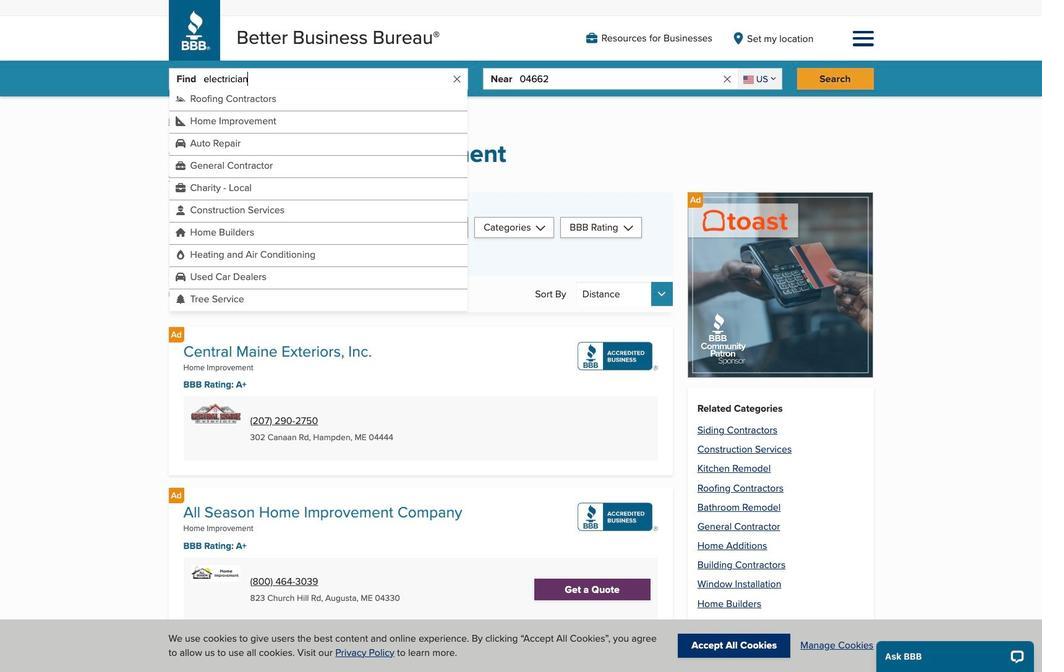 Task type: vqa. For each thing, say whether or not it's contained in the screenshot.
Accredited Business image to the top
yes



Task type: locate. For each thing, give the bounding box(es) containing it.
city, state or zip field
[[520, 69, 722, 89]]

None button
[[577, 282, 673, 306]]

clear search image
[[722, 74, 733, 85]]

1 vertical spatial accredited business image
[[578, 503, 658, 532]]

1 accredited business image from the top
[[578, 342, 658, 371]]

0 vertical spatial accredited business image
[[578, 342, 658, 371]]

accredited business image
[[578, 342, 658, 371], [578, 503, 658, 532]]

None field
[[738, 69, 782, 89]]



Task type: describe. For each thing, give the bounding box(es) containing it.
clear search image
[[451, 74, 463, 85]]

75 state street bbb community patron sponsor image
[[688, 635, 874, 673]]

businesses, charities, category search field
[[204, 69, 451, 89]]

toast bbb community patron sponsor image
[[688, 192, 874, 378]]

2 accredited business image from the top
[[578, 503, 658, 532]]



